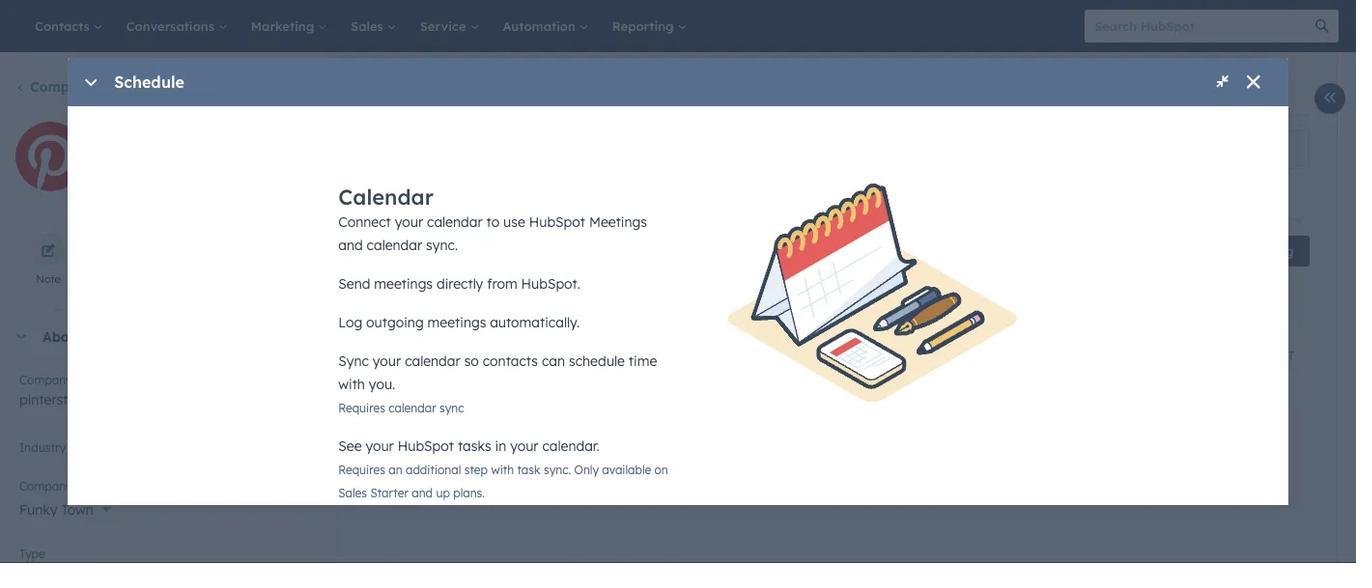 Task type: vqa. For each thing, say whether or not it's contained in the screenshot.
Type
yes



Task type: describe. For each thing, give the bounding box(es) containing it.
actions
[[247, 78, 297, 95]]

schedule
[[114, 72, 184, 92]]

funky town button
[[19, 490, 319, 522]]

pinterst.com
[[19, 391, 99, 408]]

Search activities search field
[[366, 130, 545, 169]]

search button
[[1306, 10, 1339, 42]]

create
[[1209, 244, 1246, 258]]

activities button
[[481, 69, 597, 115]]

domain
[[75, 373, 117, 387]]

this
[[87, 328, 112, 345]]

minimize dialog image
[[83, 75, 99, 91]]

actions button
[[235, 68, 323, 106]]

funky town
[[19, 501, 93, 518]]

activities
[[509, 83, 570, 100]]

caret image
[[15, 334, 27, 339]]

expand dialog image
[[1215, 75, 1230, 91]]

company for company domain name pinterst.com
[[19, 373, 72, 387]]

company owner
[[19, 479, 109, 494]]

overview
[[394, 83, 454, 100]]

some activities may be collapsed to hide extra information. these buttons are used to expand or collapse the activities. image
[[1278, 148, 1286, 156]]

note image
[[41, 244, 56, 259]]

create meeting
[[1209, 244, 1293, 258]]

navigation inside october 2023 feed
[[366, 173, 850, 220]]

name
[[120, 373, 151, 387]]

create meeting button
[[1193, 236, 1310, 267]]

about this company button
[[0, 311, 319, 363]]



Task type: locate. For each thing, give the bounding box(es) containing it.
overview button
[[367, 69, 481, 115]]

meeting
[[1249, 244, 1293, 258]]

company
[[116, 328, 179, 345]]

1 company from the top
[[19, 373, 72, 387]]

about
[[42, 328, 83, 345]]

2023
[[434, 292, 468, 311]]

1 vertical spatial navigation
[[366, 173, 850, 220]]

2 navigation from the top
[[366, 173, 850, 220]]

1 vertical spatial company
[[19, 479, 72, 494]]

activity
[[385, 187, 433, 204]]

activity button
[[366, 173, 452, 219]]

companies
[[30, 78, 105, 95]]

search image
[[1315, 19, 1329, 33]]

1 navigation from the top
[[366, 68, 598, 116]]

company up 'pinterst.com'
[[19, 373, 72, 387]]

about this company
[[42, 328, 179, 345]]

october
[[370, 292, 429, 311]]

owner
[[75, 479, 109, 494]]

industry
[[19, 440, 66, 455]]

october 2023
[[370, 292, 468, 311]]

companies link
[[15, 78, 105, 95]]

0 vertical spatial company
[[19, 373, 72, 387]]

company domain name pinterst.com
[[19, 373, 151, 408]]

note
[[36, 272, 61, 285]]

type
[[19, 547, 45, 561]]

meetings
[[771, 187, 831, 204]]

october 2023 feed
[[351, 115, 1325, 433]]

2 company from the top
[[19, 479, 72, 494]]

company inside company domain name pinterst.com
[[19, 373, 72, 387]]

Search HubSpot search field
[[1085, 10, 1321, 42]]

company for company owner
[[19, 479, 72, 494]]

navigation containing activity
[[366, 173, 850, 220]]

close dialog image
[[1246, 75, 1261, 91]]

town
[[61, 501, 93, 518]]

navigation
[[366, 68, 598, 116], [366, 173, 850, 220]]

funky
[[19, 501, 57, 518]]

navigation containing overview
[[366, 68, 598, 116]]

0 vertical spatial navigation
[[366, 68, 598, 116]]

meetings button
[[751, 173, 850, 219]]

company
[[19, 373, 72, 387], [19, 479, 72, 494]]

company up funky
[[19, 479, 72, 494]]



